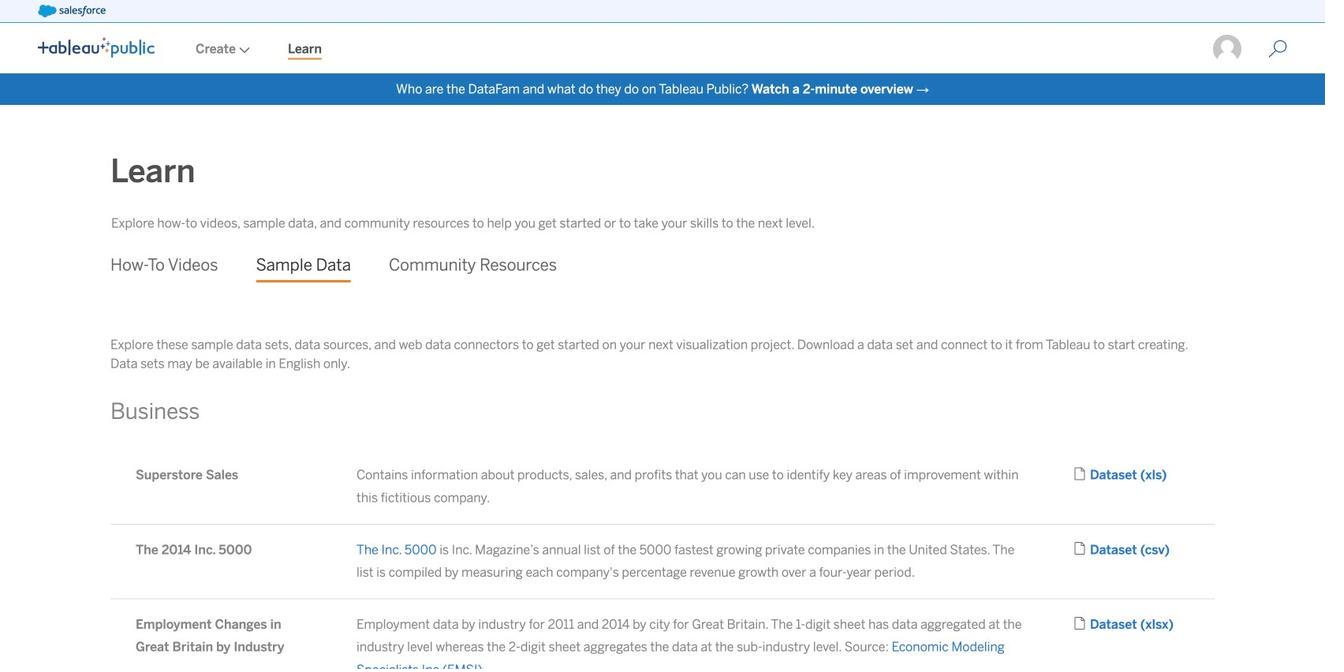 Task type: describe. For each thing, give the bounding box(es) containing it.
logo image
[[38, 37, 155, 58]]

salesforce logo image
[[38, 5, 106, 17]]

tara.schultz image
[[1212, 33, 1244, 65]]

create image
[[236, 47, 250, 53]]



Task type: vqa. For each thing, say whether or not it's contained in the screenshot.
Totals 'icon'
no



Task type: locate. For each thing, give the bounding box(es) containing it.
go to search image
[[1250, 39, 1307, 58]]



